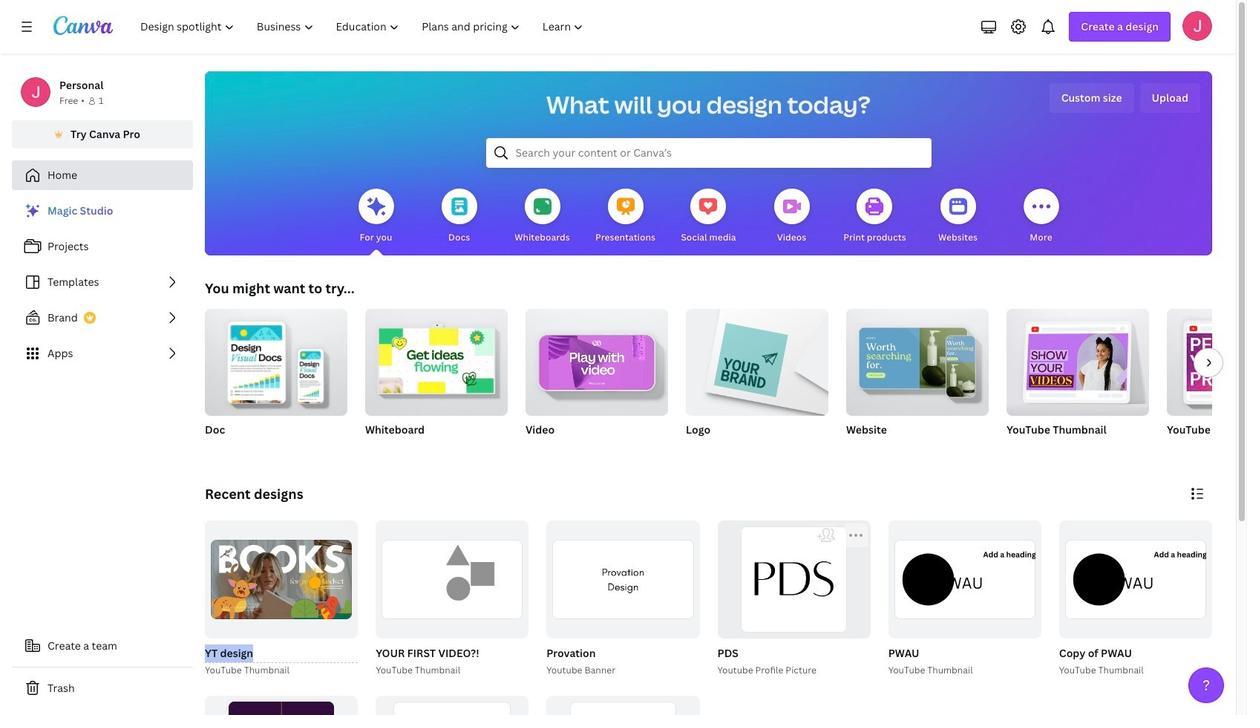 Task type: vqa. For each thing, say whether or not it's contained in the screenshot.
LIST
yes



Task type: describe. For each thing, give the bounding box(es) containing it.
top level navigation element
[[131, 12, 597, 42]]



Task type: locate. For each thing, give the bounding box(es) containing it.
None field
[[205, 644, 358, 663]]

list
[[12, 196, 193, 368]]

Search search field
[[516, 139, 902, 167]]

None search field
[[486, 138, 932, 168]]

group
[[205, 303, 348, 456], [205, 303, 348, 416], [365, 303, 508, 456], [365, 303, 508, 416], [847, 303, 989, 456], [847, 303, 989, 416], [1007, 303, 1150, 456], [1007, 303, 1150, 416], [526, 309, 668, 456], [686, 309, 829, 456], [1168, 309, 1248, 456], [1168, 309, 1248, 416], [202, 521, 358, 678], [205, 521, 358, 638], [373, 521, 529, 678], [376, 521, 529, 638], [544, 521, 700, 678], [715, 521, 871, 678], [718, 521, 871, 638], [886, 521, 1042, 678], [889, 521, 1042, 638], [1057, 521, 1213, 678], [1060, 521, 1213, 638], [205, 696, 358, 715], [376, 696, 529, 715], [547, 696, 700, 715]]

james peterson image
[[1183, 11, 1213, 41]]



